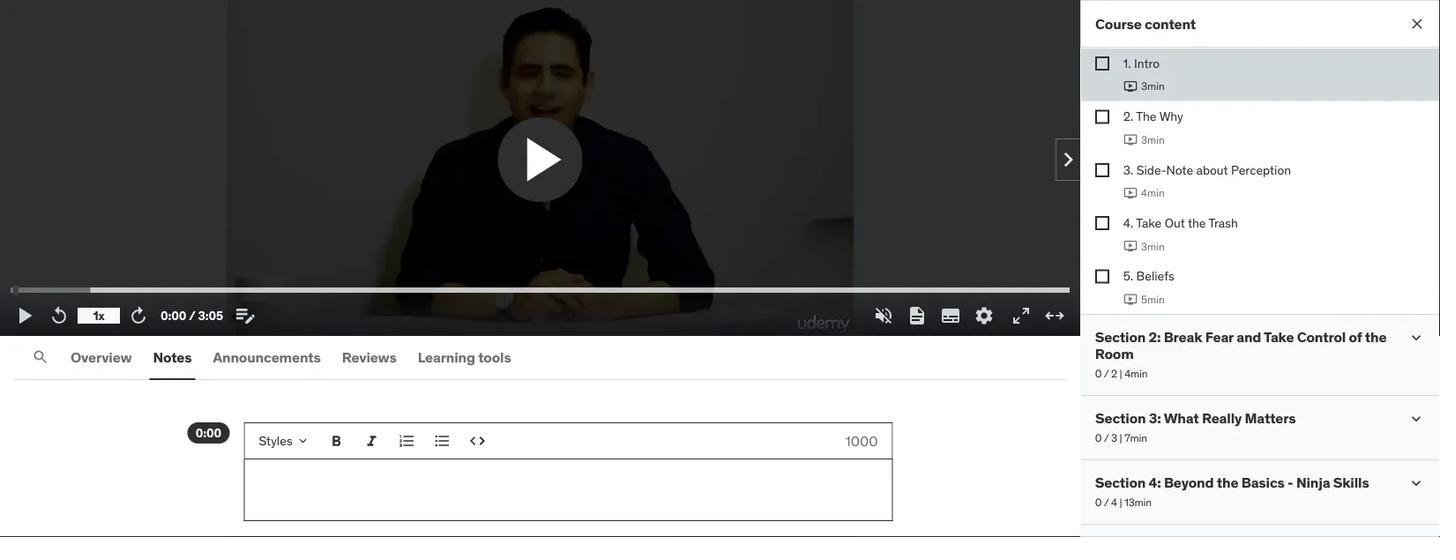 Task type: locate. For each thing, give the bounding box(es) containing it.
section inside section 4: beyond the basics - ninja skills 0 / 4 | 13min
[[1095, 474, 1146, 492]]

0 vertical spatial take
[[1136, 215, 1162, 231]]

1 vertical spatial the
[[1365, 328, 1387, 346]]

0
[[1095, 367, 1102, 381], [1095, 431, 1102, 445], [1095, 496, 1102, 509]]

/ left "3"
[[1104, 431, 1109, 445]]

3min
[[1141, 79, 1165, 93], [1141, 133, 1165, 146], [1141, 239, 1165, 253]]

small image
[[1408, 329, 1426, 347], [1408, 410, 1426, 428]]

xsmall image left '1.' at right top
[[1095, 56, 1110, 71]]

0 vertical spatial xsmall image
[[1095, 56, 1110, 71]]

3 section from the top
[[1095, 474, 1146, 492]]

1 horizontal spatial the
[[1217, 474, 1239, 492]]

take inside section 2: break fear and take control of the room 0 / 2 | 4min
[[1264, 328, 1294, 346]]

4:
[[1149, 474, 1161, 492]]

close course content sidebar image
[[1409, 15, 1427, 33]]

3
[[1112, 431, 1118, 445]]

search image
[[32, 348, 49, 366]]

xsmall image for 4. take out the trash
[[1095, 216, 1110, 230]]

learning
[[418, 348, 475, 366]]

1 vertical spatial xsmall image
[[1095, 110, 1110, 124]]

xsmall image inside styles dropdown button
[[296, 434, 310, 448]]

2 horizontal spatial the
[[1365, 328, 1387, 346]]

small image right of
[[1408, 329, 1426, 347]]

0:00 inside the video player region
[[161, 308, 186, 323]]

skills
[[1334, 474, 1370, 492]]

take right 4.
[[1136, 215, 1162, 231]]

2 3min from the top
[[1141, 133, 1165, 146]]

side-
[[1137, 162, 1167, 178]]

0 vertical spatial 0:00
[[161, 308, 186, 323]]

0 horizontal spatial 0:00
[[161, 308, 186, 323]]

4min right 2
[[1125, 367, 1148, 381]]

4min right play side-note about perception icon
[[1141, 186, 1165, 200]]

section 3: what really matters 0 / 3 | 7min
[[1095, 409, 1296, 445]]

/ left 2
[[1104, 367, 1109, 381]]

1x button
[[78, 301, 120, 331]]

0 vertical spatial |
[[1120, 367, 1123, 381]]

content
[[1145, 14, 1196, 33]]

1 vertical spatial 0
[[1095, 431, 1102, 445]]

| inside section 2: break fear and take control of the room 0 / 2 | 4min
[[1120, 367, 1123, 381]]

xsmall image
[[1095, 216, 1110, 230], [1095, 270, 1110, 284], [296, 434, 310, 448]]

the right out
[[1188, 215, 1206, 231]]

0 inside section 2: break fear and take control of the room 0 / 2 | 4min
[[1095, 367, 1102, 381]]

reviews
[[342, 348, 397, 366]]

3min for the
[[1141, 133, 1165, 146]]

1 horizontal spatial take
[[1264, 328, 1294, 346]]

0 vertical spatial section
[[1095, 328, 1146, 346]]

styles
[[259, 433, 293, 449]]

section for /
[[1095, 474, 1146, 492]]

subtitles image
[[940, 305, 961, 326]]

2 vertical spatial |
[[1120, 496, 1123, 509]]

/ inside section 4: beyond the basics - ninja skills 0 / 4 | 13min
[[1104, 496, 1109, 509]]

13min
[[1125, 496, 1152, 509]]

1 vertical spatial 4min
[[1125, 367, 1148, 381]]

0 vertical spatial small image
[[1408, 329, 1426, 347]]

| right 2
[[1120, 367, 1123, 381]]

1 xsmall image from the top
[[1095, 56, 1110, 71]]

1 vertical spatial section
[[1095, 409, 1146, 428]]

1 horizontal spatial 0:00
[[196, 425, 221, 441]]

trash
[[1209, 215, 1239, 231]]

/
[[189, 308, 195, 323], [1104, 367, 1109, 381], [1104, 431, 1109, 445], [1104, 496, 1109, 509]]

the inside section 4: beyond the basics - ninja skills 0 / 4 | 13min
[[1217, 474, 1239, 492]]

take
[[1136, 215, 1162, 231], [1264, 328, 1294, 346]]

3 xsmall image from the top
[[1095, 163, 1110, 177]]

settings image
[[974, 305, 995, 326]]

0 left "3"
[[1095, 431, 1102, 445]]

play beliefs image
[[1124, 292, 1138, 307]]

1 vertical spatial small image
[[1408, 410, 1426, 428]]

1 | from the top
[[1120, 367, 1123, 381]]

0 inside section 3: what really matters 0 / 3 | 7min
[[1095, 431, 1102, 445]]

xsmall image for 3. side-note about perception
[[1095, 163, 1110, 177]]

3:05
[[198, 308, 223, 323]]

2 section from the top
[[1095, 409, 1146, 428]]

beliefs
[[1137, 268, 1175, 284]]

0:00 left styles
[[196, 425, 221, 441]]

why
[[1160, 108, 1184, 124]]

/ inside the video player region
[[189, 308, 195, 323]]

sidebar element
[[1080, 0, 1441, 537]]

section left 2:
[[1095, 328, 1146, 346]]

section
[[1095, 328, 1146, 346], [1095, 409, 1146, 428], [1095, 474, 1146, 492]]

italic image
[[363, 432, 381, 450]]

1 vertical spatial 0:00
[[196, 425, 221, 441]]

section 2: break fear and take control of the room 0 / 2 | 4min
[[1095, 328, 1387, 381]]

bold image
[[328, 432, 345, 450]]

perception
[[1232, 162, 1292, 178]]

1 vertical spatial take
[[1264, 328, 1294, 346]]

2 vertical spatial 3min
[[1141, 239, 1165, 253]]

2 vertical spatial the
[[1217, 474, 1239, 492]]

notes
[[153, 348, 192, 366]]

1 vertical spatial xsmall image
[[1095, 270, 1110, 284]]

really
[[1202, 409, 1242, 428]]

2 xsmall image from the top
[[1095, 110, 1110, 124]]

ninja
[[1297, 474, 1331, 492]]

the
[[1188, 215, 1206, 231], [1365, 328, 1387, 346], [1217, 474, 1239, 492]]

| inside section 4: beyond the basics - ninja skills 0 / 4 | 13min
[[1120, 496, 1123, 509]]

1 section from the top
[[1095, 328, 1146, 346]]

4min
[[1141, 186, 1165, 200], [1125, 367, 1148, 381]]

|
[[1120, 367, 1123, 381], [1120, 431, 1123, 445], [1120, 496, 1123, 509]]

section up "3"
[[1095, 409, 1146, 428]]

note
[[1167, 162, 1194, 178]]

section up 4
[[1095, 474, 1146, 492]]

/ inside section 2: break fear and take control of the room 0 / 2 | 4min
[[1104, 367, 1109, 381]]

2:
[[1149, 328, 1161, 346]]

3 0 from the top
[[1095, 496, 1102, 509]]

the right of
[[1365, 328, 1387, 346]]

5min
[[1141, 293, 1165, 306]]

xsmall image
[[1095, 56, 1110, 71], [1095, 110, 1110, 124], [1095, 163, 1110, 177]]

take right and
[[1264, 328, 1294, 346]]

0 vertical spatial 0
[[1095, 367, 1102, 381]]

2 | from the top
[[1120, 431, 1123, 445]]

3min right 'play intro' image
[[1141, 79, 1165, 93]]

intro
[[1134, 55, 1160, 71]]

0:00 for 0:00
[[196, 425, 221, 441]]

play side-note about perception image
[[1124, 186, 1138, 200]]

xsmall image for 1. intro
[[1095, 56, 1110, 71]]

1 3min from the top
[[1141, 79, 1165, 93]]

| right "3"
[[1120, 431, 1123, 445]]

| right 4
[[1120, 496, 1123, 509]]

room
[[1095, 345, 1134, 363]]

None text field
[[244, 460, 893, 521]]

0 left 4
[[1095, 496, 1102, 509]]

xsmall image right styles
[[296, 434, 310, 448]]

1 vertical spatial |
[[1120, 431, 1123, 445]]

small image
[[1408, 475, 1426, 492]]

section inside section 3: what really matters 0 / 3 | 7min
[[1095, 409, 1146, 428]]

0 vertical spatial the
[[1188, 215, 1206, 231]]

0:00
[[161, 308, 186, 323], [196, 425, 221, 441]]

0 left 2
[[1095, 367, 1102, 381]]

section 3: what really matters button
[[1095, 409, 1394, 428]]

add note image
[[235, 305, 256, 326]]

0 horizontal spatial the
[[1188, 215, 1206, 231]]

transcript in sidebar region image
[[907, 305, 928, 326]]

3min right play the why image
[[1141, 133, 1165, 146]]

the left the basics
[[1217, 474, 1239, 492]]

numbers image
[[398, 432, 416, 450]]

1 0 from the top
[[1095, 367, 1102, 381]]

2 0 from the top
[[1095, 431, 1102, 445]]

/ left 3:05
[[189, 308, 195, 323]]

2 vertical spatial section
[[1095, 474, 1146, 492]]

2 vertical spatial xsmall image
[[1095, 163, 1110, 177]]

progress bar slider
[[11, 280, 1070, 301]]

1 small image from the top
[[1408, 329, 1426, 347]]

0:00 right forward 5 seconds icon
[[161, 308, 186, 323]]

fullscreen image
[[1011, 305, 1032, 326]]

/ left 4
[[1104, 496, 1109, 509]]

section inside section 2: break fear and take control of the room 0 / 2 | 4min
[[1095, 328, 1146, 346]]

0 vertical spatial 4min
[[1141, 186, 1165, 200]]

the for basics
[[1217, 474, 1239, 492]]

0 vertical spatial 3min
[[1141, 79, 1165, 93]]

break
[[1164, 328, 1203, 346]]

2 vertical spatial 0
[[1095, 496, 1102, 509]]

and
[[1237, 328, 1262, 346]]

1 vertical spatial 3min
[[1141, 133, 1165, 146]]

2 small image from the top
[[1408, 410, 1426, 428]]

small image up small icon
[[1408, 410, 1426, 428]]

play the why image
[[1124, 133, 1138, 147]]

2 vertical spatial xsmall image
[[296, 434, 310, 448]]

xsmall image left the 5. on the right of page
[[1095, 270, 1110, 284]]

go to next lecture image
[[1054, 146, 1083, 174]]

3min for intro
[[1141, 79, 1165, 93]]

3 | from the top
[[1120, 496, 1123, 509]]

0 vertical spatial xsmall image
[[1095, 216, 1110, 230]]

3min right play take out the trash icon
[[1141, 239, 1165, 253]]

expanded view image
[[1044, 305, 1065, 326]]

3 3min from the top
[[1141, 239, 1165, 253]]

xsmall image left 2.
[[1095, 110, 1110, 124]]

xsmall image left "3."
[[1095, 163, 1110, 177]]

course content
[[1095, 14, 1196, 33]]

xsmall image left 4.
[[1095, 216, 1110, 230]]



Task type: vqa. For each thing, say whether or not it's contained in the screenshot.
Bullets image
yes



Task type: describe. For each thing, give the bounding box(es) containing it.
course
[[1095, 14, 1142, 33]]

video player region
[[0, 0, 1082, 336]]

section 4: beyond the basics - ninja skills 0 / 4 | 13min
[[1095, 474, 1370, 509]]

notes button
[[150, 336, 195, 378]]

matters
[[1245, 409, 1296, 428]]

1.
[[1124, 55, 1131, 71]]

2
[[1112, 367, 1118, 381]]

unmute image
[[873, 305, 894, 326]]

7min
[[1125, 431, 1148, 445]]

| inside section 3: what really matters 0 / 3 | 7min
[[1120, 431, 1123, 445]]

learning tools button
[[414, 336, 515, 378]]

reviews button
[[339, 336, 400, 378]]

2.
[[1124, 108, 1134, 124]]

tools
[[478, 348, 511, 366]]

5.
[[1124, 268, 1134, 284]]

fear
[[1206, 328, 1234, 346]]

3:
[[1149, 409, 1161, 428]]

xsmall image for 5. beliefs
[[1095, 270, 1110, 284]]

1x
[[93, 308, 105, 323]]

what
[[1164, 409, 1199, 428]]

announcements button
[[210, 336, 324, 378]]

basics
[[1242, 474, 1285, 492]]

learning tools
[[418, 348, 511, 366]]

small image for section 3: what really matters
[[1408, 410, 1426, 428]]

section for 7min
[[1095, 409, 1146, 428]]

control
[[1297, 328, 1346, 346]]

forward 5 seconds image
[[128, 305, 149, 326]]

announcements
[[213, 348, 321, 366]]

3min for take
[[1141, 239, 1165, 253]]

overview
[[71, 348, 132, 366]]

of
[[1349, 328, 1362, 346]]

-
[[1288, 474, 1294, 492]]

1000
[[845, 432, 878, 450]]

out
[[1165, 215, 1185, 231]]

3. side-note about perception
[[1124, 162, 1292, 178]]

1. intro
[[1124, 55, 1160, 71]]

code image
[[469, 432, 487, 450]]

4.
[[1124, 215, 1134, 231]]

section 4: beyond the basics - ninja skills button
[[1095, 474, 1394, 492]]

rewind 5 seconds image
[[49, 305, 70, 326]]

section for room
[[1095, 328, 1146, 346]]

2. the why
[[1124, 108, 1184, 124]]

the for trash
[[1188, 215, 1206, 231]]

play intro image
[[1124, 79, 1138, 93]]

4. take out the trash
[[1124, 215, 1239, 231]]

5. beliefs
[[1124, 268, 1175, 284]]

4min inside section 2: break fear and take control of the room 0 / 2 | 4min
[[1125, 367, 1148, 381]]

the
[[1136, 108, 1157, 124]]

section 2: break fear and take control of the room button
[[1095, 328, 1394, 363]]

styles button
[[245, 423, 319, 459]]

/ inside section 3: what really matters 0 / 3 | 7min
[[1104, 431, 1109, 445]]

play image
[[15, 305, 36, 326]]

overview button
[[67, 336, 135, 378]]

xsmall image for 2. the why
[[1095, 110, 1110, 124]]

0 inside section 4: beyond the basics - ninja skills 0 / 4 | 13min
[[1095, 496, 1102, 509]]

0 horizontal spatial take
[[1136, 215, 1162, 231]]

about
[[1197, 162, 1229, 178]]

play video image
[[516, 131, 572, 188]]

small image for section 2: break fear and take control of the room
[[1408, 329, 1426, 347]]

4
[[1112, 496, 1118, 509]]

the inside section 2: break fear and take control of the room 0 / 2 | 4min
[[1365, 328, 1387, 346]]

0:00 for 0:00 / 3:05
[[161, 308, 186, 323]]

0:00 / 3:05
[[161, 308, 223, 323]]

3.
[[1124, 162, 1134, 178]]

bullets image
[[434, 432, 451, 450]]

beyond
[[1164, 474, 1214, 492]]

play take out the trash image
[[1124, 239, 1138, 253]]



